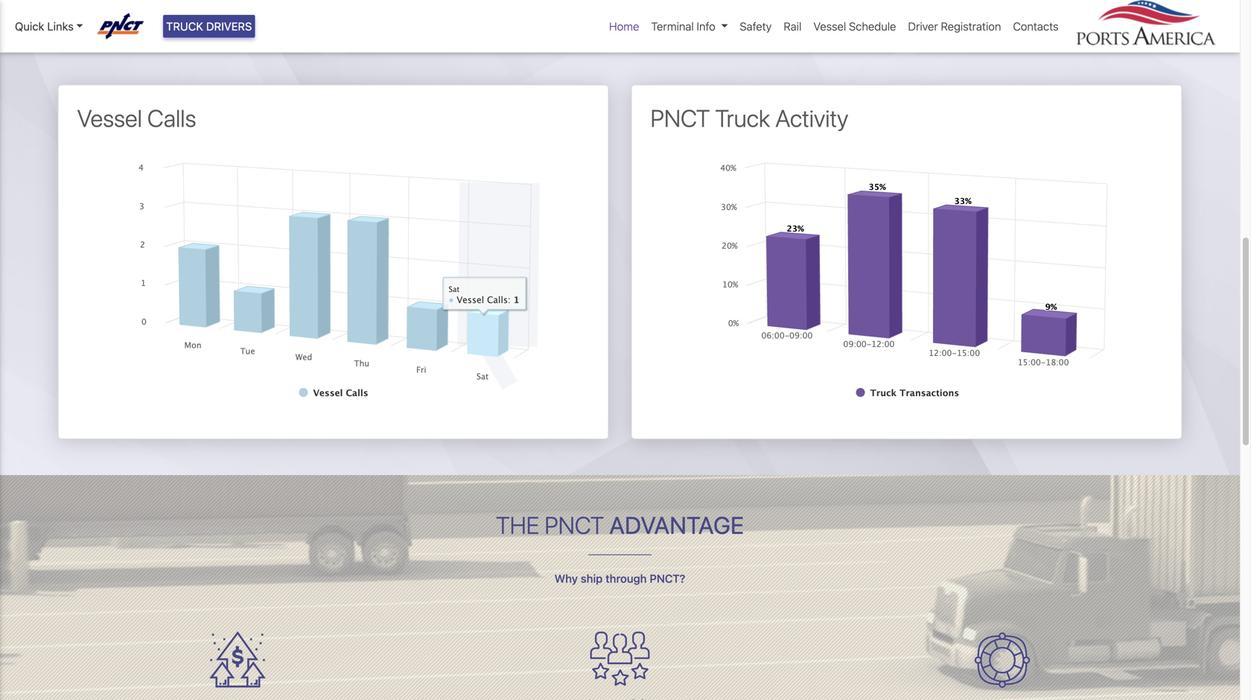 Task type: locate. For each thing, give the bounding box(es) containing it.
1 vertical spatial vessel
[[77, 104, 142, 132]]

1 vertical spatial pnct
[[545, 511, 604, 539]]

0 horizontal spatial truck
[[166, 20, 203, 33]]

rail link
[[778, 12, 808, 41]]

connectivity image
[[589, 632, 651, 686]]

0 vertical spatial pnct
[[651, 104, 710, 132]]

quick links
[[15, 20, 74, 33]]

calls
[[147, 104, 196, 132]]

safety
[[740, 20, 772, 33]]

0 vertical spatial truck
[[166, 20, 203, 33]]

safety link
[[734, 12, 778, 41]]

truck
[[166, 20, 203, 33], [715, 104, 770, 132]]

1 horizontal spatial truck
[[715, 104, 770, 132]]

1 horizontal spatial vessel
[[814, 20, 846, 33]]

vessel inside vessel schedule 'link'
[[814, 20, 846, 33]]

truck drivers link
[[163, 15, 255, 38]]

0 vertical spatial vessel
[[814, 20, 846, 33]]

safety focus image
[[974, 632, 1031, 689]]

vessel
[[814, 20, 846, 33], [77, 104, 142, 132]]

registration
[[941, 20, 1001, 33]]

pnct
[[651, 104, 710, 132], [545, 511, 604, 539]]

contacts link
[[1007, 12, 1065, 41]]

the pnct advantage
[[496, 511, 744, 539]]

vessel left the calls
[[77, 104, 142, 132]]

0 horizontal spatial pnct
[[545, 511, 604, 539]]

truck left activity
[[715, 104, 770, 132]]

vessel schedule
[[814, 20, 896, 33]]

links
[[47, 20, 74, 33]]

ship
[[581, 572, 603, 585]]

truck left drivers at the left of page
[[166, 20, 203, 33]]

vessel right rail link
[[814, 20, 846, 33]]

why ship through pnct?
[[555, 572, 685, 585]]

terminal info
[[651, 20, 716, 33]]

investment image
[[209, 632, 266, 688]]

home
[[609, 20, 639, 33]]

0 horizontal spatial vessel
[[77, 104, 142, 132]]

why
[[555, 572, 578, 585]]

truck drivers
[[166, 20, 252, 33]]

pnct?
[[650, 572, 685, 585]]

through
[[606, 572, 647, 585]]



Task type: describe. For each thing, give the bounding box(es) containing it.
driver
[[908, 20, 938, 33]]

pnct truck activity
[[651, 104, 848, 132]]

contacts
[[1013, 20, 1059, 33]]

terminal
[[651, 20, 694, 33]]

vessel for vessel schedule
[[814, 20, 846, 33]]

1 vertical spatial truck
[[715, 104, 770, 132]]

vessel calls
[[77, 104, 196, 132]]

schedule
[[849, 20, 896, 33]]

the
[[496, 511, 539, 539]]

driver registration
[[908, 20, 1001, 33]]

advantage
[[609, 511, 744, 539]]

rail
[[784, 20, 802, 33]]

clone image
[[994, 22, 1002, 31]]

activity
[[775, 104, 848, 132]]

drivers
[[206, 20, 252, 33]]

quick
[[15, 20, 44, 33]]

vessel schedule link
[[808, 12, 902, 41]]

info
[[697, 20, 716, 33]]

driver registration link
[[902, 12, 1007, 41]]

vessel for vessel calls
[[77, 104, 142, 132]]

terminal info link
[[645, 12, 734, 41]]

quick links link
[[15, 18, 83, 35]]

home link
[[603, 12, 645, 41]]

1 horizontal spatial pnct
[[651, 104, 710, 132]]



Task type: vqa. For each thing, say whether or not it's contained in the screenshot.
right VESSEL
yes



